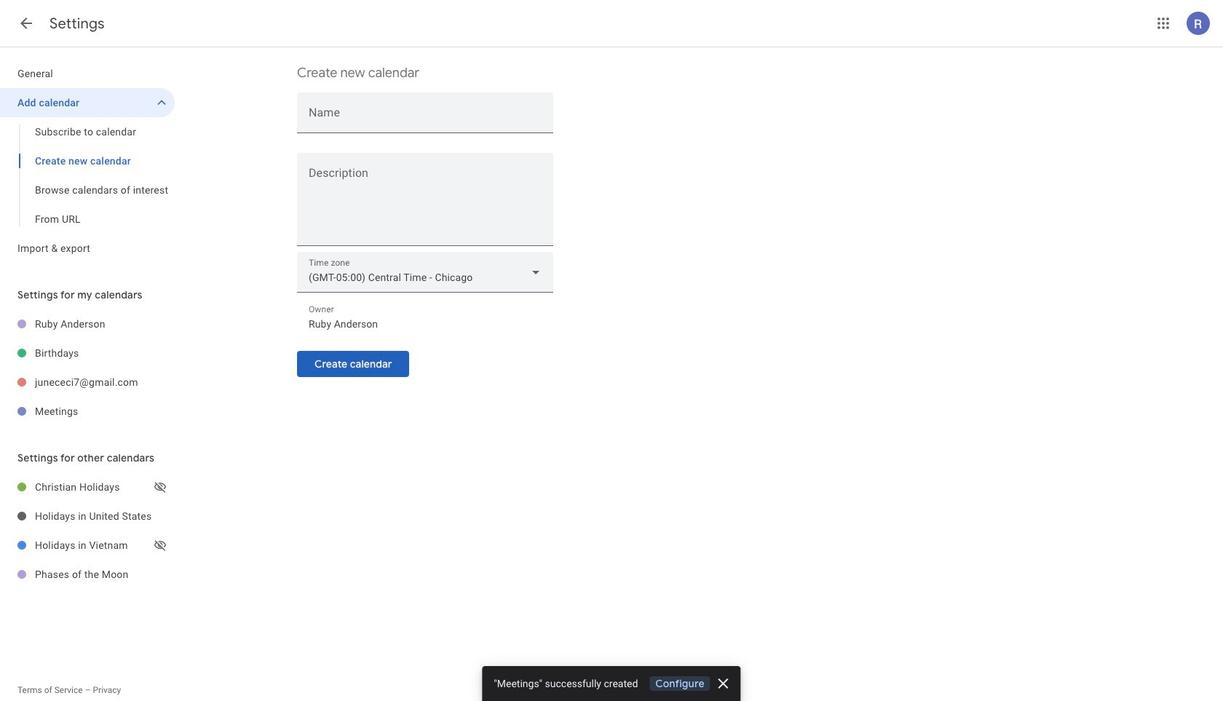 Task type: describe. For each thing, give the bounding box(es) containing it.
holidays in vietnam tree item
[[0, 531, 175, 560]]

junececi7@gmail.com tree item
[[0, 368, 175, 397]]

go back image
[[17, 15, 35, 32]]

christian holidays tree item
[[0, 473, 175, 502]]

birthdays tree item
[[0, 339, 175, 368]]

3 tree from the top
[[0, 473, 175, 589]]

2 tree from the top
[[0, 310, 175, 426]]

1 tree from the top
[[0, 59, 175, 263]]

holidays in united states tree item
[[0, 502, 175, 531]]

phases of the moon tree item
[[0, 560, 175, 589]]



Task type: locate. For each thing, give the bounding box(es) containing it.
None text field
[[297, 170, 554, 240], [309, 314, 542, 334], [297, 170, 554, 240], [309, 314, 542, 334]]

add calendar tree item
[[0, 88, 175, 117]]

group
[[0, 117, 175, 234]]

0 vertical spatial tree
[[0, 59, 175, 263]]

1 vertical spatial tree
[[0, 310, 175, 426]]

2 vertical spatial tree
[[0, 473, 175, 589]]

None field
[[297, 252, 554, 293]]

None text field
[[309, 108, 542, 128]]

tree
[[0, 59, 175, 263], [0, 310, 175, 426], [0, 473, 175, 589]]

ruby anderson tree item
[[0, 310, 175, 339]]

heading
[[50, 15, 105, 33]]

meetings tree item
[[0, 397, 175, 426]]



Task type: vqa. For each thing, say whether or not it's contained in the screenshot.
tree
yes



